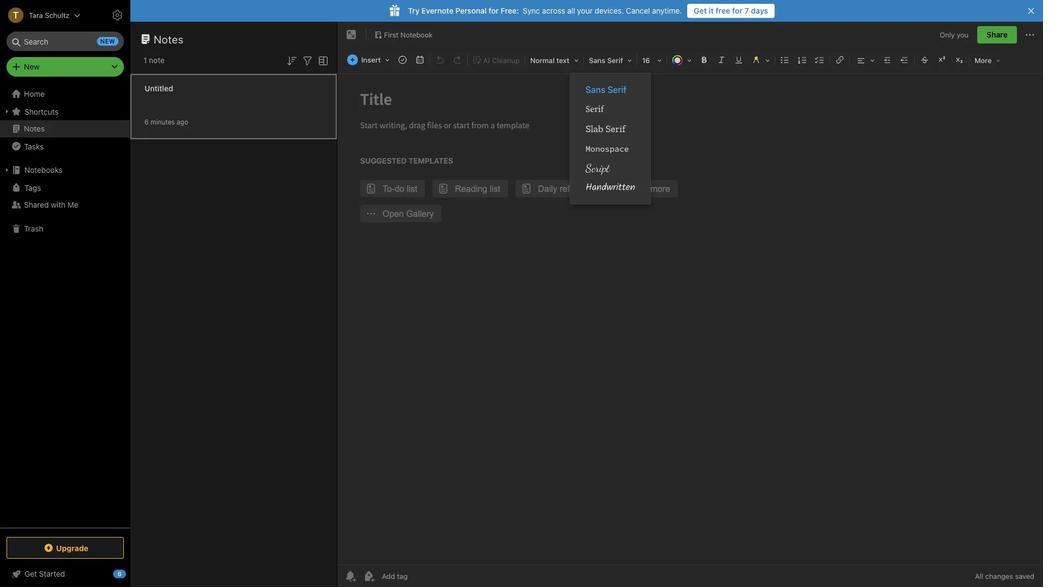 Task type: vqa. For each thing, say whether or not it's contained in the screenshot.
'Run to the Store 1' cell in the bottom of the page
no



Task type: describe. For each thing, give the bounding box(es) containing it.
shared with me link
[[0, 196, 130, 214]]

superscript image
[[935, 52, 950, 67]]

tara
[[29, 11, 43, 19]]

changes
[[986, 572, 1014, 580]]

slab serif
[[586, 123, 626, 135]]

sans serif inside sans serif link
[[586, 85, 627, 95]]

Insert field
[[345, 52, 394, 67]]

Font color field
[[669, 52, 696, 68]]

subscript image
[[952, 52, 968, 67]]

first notebook
[[384, 31, 433, 39]]

all
[[568, 6, 576, 15]]

add a reminder image
[[344, 570, 357, 583]]

Heading level field
[[527, 52, 583, 68]]

insert link image
[[833, 52, 848, 67]]

try
[[408, 6, 420, 15]]

serif link
[[571, 99, 651, 119]]

for for free:
[[489, 6, 499, 15]]

shared
[[24, 200, 49, 209]]

bulleted list image
[[778, 52, 793, 67]]

1
[[144, 56, 147, 65]]

Search text field
[[14, 32, 116, 51]]

More field
[[972, 52, 1005, 68]]

sans inside sans serif link
[[586, 85, 606, 95]]

dropdown list menu
[[571, 80, 651, 197]]

notebooks
[[24, 166, 63, 175]]

7
[[745, 6, 750, 15]]

get it free for 7 days button
[[688, 4, 775, 18]]

ago
[[177, 118, 188, 126]]

add tag image
[[363, 570, 376, 583]]

Add tag field
[[381, 572, 463, 581]]

Font size field
[[639, 52, 666, 68]]

tara schultz
[[29, 11, 69, 19]]

italic image
[[714, 52, 730, 67]]

first notebook button
[[371, 27, 437, 42]]

serif up slab on the top of page
[[586, 104, 604, 115]]

more
[[975, 56, 993, 64]]

schultz
[[45, 11, 69, 19]]

get for get it free for 7 days
[[694, 6, 707, 15]]

bold image
[[697, 52, 712, 67]]

home link
[[0, 85, 130, 103]]

notebook
[[401, 31, 433, 39]]

slab serif link
[[571, 119, 651, 139]]

tags
[[24, 183, 41, 192]]

normal text
[[531, 56, 570, 64]]

Add filters field
[[301, 53, 314, 67]]

sync
[[523, 6, 540, 15]]

indent image
[[880, 52, 895, 67]]

more actions image
[[1024, 28, 1037, 41]]

tasks
[[24, 142, 44, 151]]

new button
[[7, 57, 124, 77]]

More actions field
[[1024, 26, 1037, 43]]

sans serif inside field
[[589, 56, 624, 64]]

you
[[957, 31, 969, 39]]

shortcuts
[[24, 107, 59, 116]]

evernote
[[422, 6, 454, 15]]

handwritten link
[[571, 178, 651, 197]]

0 vertical spatial notes
[[154, 33, 184, 45]]

note window element
[[338, 22, 1044, 587]]

all changes saved
[[976, 572, 1035, 580]]

days
[[752, 6, 769, 15]]

devices.
[[595, 6, 624, 15]]

free:
[[501, 6, 519, 15]]

across
[[543, 6, 566, 15]]

share button
[[978, 26, 1018, 43]]

serif inside 'link'
[[606, 123, 626, 135]]

me
[[68, 200, 78, 209]]



Task type: locate. For each thing, give the bounding box(es) containing it.
get inside help and learning task checklist field
[[24, 570, 37, 578]]

script link
[[571, 158, 651, 178]]

0 vertical spatial sans serif
[[589, 56, 624, 64]]

serif
[[608, 56, 624, 64], [608, 85, 627, 95], [586, 104, 604, 115], [606, 123, 626, 135]]

tree containing home
[[0, 85, 130, 527]]

serif up sans serif link
[[608, 56, 624, 64]]

click to collapse image
[[126, 567, 135, 580]]

expand note image
[[345, 28, 358, 41]]

1 vertical spatial get
[[24, 570, 37, 578]]

with
[[51, 200, 66, 209]]

serif down serif link
[[606, 123, 626, 135]]

Sort options field
[[285, 53, 298, 67]]

insert
[[362, 56, 381, 64]]

shared with me
[[24, 200, 78, 209]]

get left "it"
[[694, 6, 707, 15]]

normal
[[531, 56, 555, 64]]

only
[[940, 31, 956, 39]]

tasks button
[[0, 138, 130, 155]]

checklist image
[[813, 52, 828, 67]]

expand notebooks image
[[3, 166, 11, 175]]

it
[[709, 6, 714, 15]]

1 horizontal spatial 6
[[145, 118, 149, 126]]

1 vertical spatial 6
[[118, 571, 122, 578]]

underline image
[[732, 52, 747, 67]]

sans up serif link
[[586, 85, 606, 95]]

0 vertical spatial get
[[694, 6, 707, 15]]

get started
[[24, 570, 65, 578]]

1 vertical spatial sans
[[586, 85, 606, 95]]

1 note
[[144, 56, 165, 65]]

personal
[[456, 6, 487, 15]]

free
[[716, 6, 731, 15]]

Help and Learning task checklist field
[[0, 565, 130, 583]]

6 for 6
[[118, 571, 122, 578]]

all
[[976, 572, 984, 580]]

upgrade
[[56, 544, 88, 553]]

0 horizontal spatial 6
[[118, 571, 122, 578]]

View options field
[[314, 53, 330, 67]]

notes
[[154, 33, 184, 45], [24, 124, 45, 133]]

1 horizontal spatial for
[[733, 6, 743, 15]]

task image
[[395, 52, 410, 67]]

tags button
[[0, 179, 130, 196]]

for left 7
[[733, 6, 743, 15]]

Highlight field
[[748, 52, 774, 68]]

Font family field
[[586, 52, 636, 68]]

0 vertical spatial 6
[[145, 118, 149, 126]]

anytime.
[[653, 6, 682, 15]]

Account field
[[0, 4, 80, 26]]

new search field
[[14, 32, 119, 51]]

tree
[[0, 85, 130, 527]]

notes up tasks
[[24, 124, 45, 133]]

sans serif link
[[571, 80, 651, 99]]

saved
[[1016, 572, 1035, 580]]

get inside button
[[694, 6, 707, 15]]

for left the free:
[[489, 6, 499, 15]]

untitled
[[145, 84, 173, 93]]

6 minutes ago
[[145, 118, 188, 126]]

0 horizontal spatial notes
[[24, 124, 45, 133]]

add filters image
[[301, 54, 314, 67]]

1 vertical spatial notes
[[24, 124, 45, 133]]

serif up serif link
[[608, 85, 627, 95]]

sans serif up serif link
[[586, 85, 627, 95]]

script
[[586, 161, 610, 175]]

sans serif
[[589, 56, 624, 64], [586, 85, 627, 95]]

new
[[24, 62, 40, 71]]

Alignment field
[[852, 52, 879, 68]]

cancel
[[626, 6, 651, 15]]

for for 7
[[733, 6, 743, 15]]

6
[[145, 118, 149, 126], [118, 571, 122, 578]]

6 left click to collapse icon
[[118, 571, 122, 578]]

serif inside field
[[608, 56, 624, 64]]

home
[[24, 89, 45, 98]]

minutes
[[151, 118, 175, 126]]

get
[[694, 6, 707, 15], [24, 570, 37, 578]]

script handwritten
[[586, 161, 636, 195]]

text
[[557, 56, 570, 64]]

for
[[489, 6, 499, 15], [733, 6, 743, 15]]

16
[[643, 56, 651, 64]]

note
[[149, 56, 165, 65]]

first
[[384, 31, 399, 39]]

sans inside "sans serif" field
[[589, 56, 606, 64]]

1 horizontal spatial get
[[694, 6, 707, 15]]

only you
[[940, 31, 969, 39]]

started
[[39, 570, 65, 578]]

Note Editor text field
[[338, 74, 1044, 565]]

2 for from the left
[[733, 6, 743, 15]]

trash
[[24, 224, 43, 233]]

new
[[100, 38, 115, 45]]

try evernote personal for free: sync across all your devices. cancel anytime.
[[408, 6, 682, 15]]

1 for from the left
[[489, 6, 499, 15]]

0 horizontal spatial for
[[489, 6, 499, 15]]

settings image
[[111, 9, 124, 22]]

share
[[987, 30, 1009, 39]]

slab
[[586, 123, 604, 135]]

outdent image
[[898, 52, 913, 67]]

0 horizontal spatial get
[[24, 570, 37, 578]]

monospace
[[586, 143, 629, 154]]

1 horizontal spatial notes
[[154, 33, 184, 45]]

1 vertical spatial sans serif
[[586, 85, 627, 95]]

get for get started
[[24, 570, 37, 578]]

get left started
[[24, 570, 37, 578]]

0 vertical spatial sans
[[589, 56, 606, 64]]

sans
[[589, 56, 606, 64], [586, 85, 606, 95]]

your
[[578, 6, 593, 15]]

for inside button
[[733, 6, 743, 15]]

calendar event image
[[413, 52, 428, 67]]

handwritten
[[586, 180, 636, 195]]

6 for 6 minutes ago
[[145, 118, 149, 126]]

upgrade button
[[7, 537, 124, 559]]

notebooks link
[[0, 161, 130, 179]]

monospace link
[[571, 139, 651, 158]]

trash link
[[0, 220, 130, 238]]

6 inside help and learning task checklist field
[[118, 571, 122, 578]]

numbered list image
[[795, 52, 811, 67]]

strikethrough image
[[918, 52, 933, 67]]

shortcuts button
[[0, 103, 130, 120]]

notes link
[[0, 120, 130, 138]]

get it free for 7 days
[[694, 6, 769, 15]]

notes up note
[[154, 33, 184, 45]]

sans serif up sans serif link
[[589, 56, 624, 64]]

6 left minutes
[[145, 118, 149, 126]]

sans up sans serif link
[[589, 56, 606, 64]]



